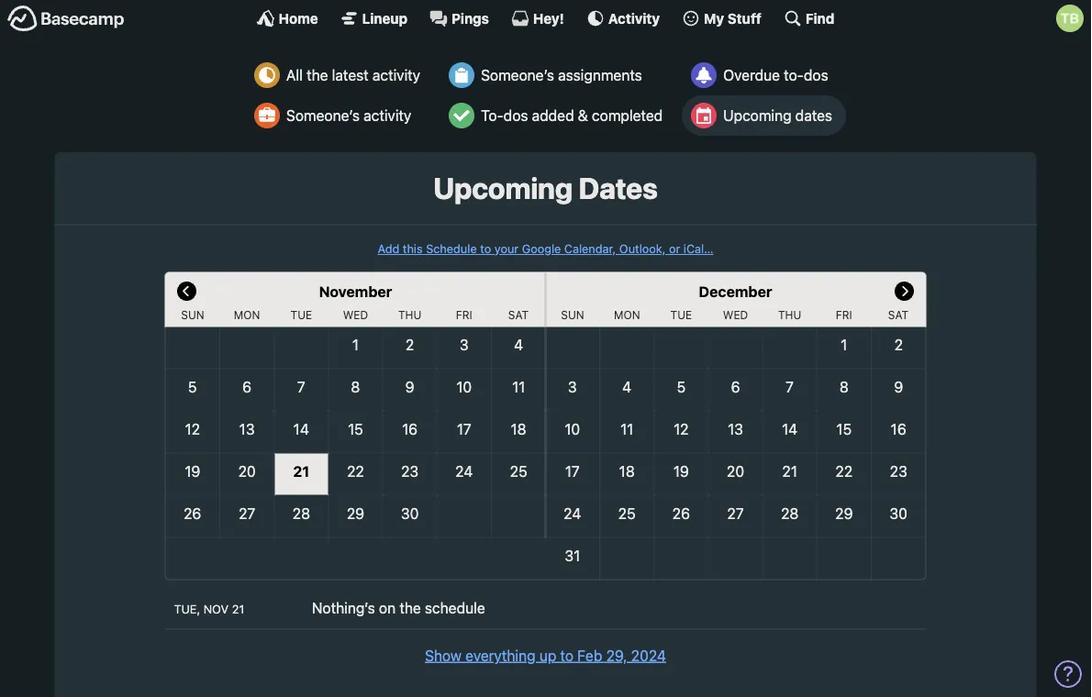 Task type: describe. For each thing, give the bounding box(es) containing it.
tim burton image
[[1057, 5, 1084, 32]]

find button
[[784, 9, 835, 28]]

fri for december
[[836, 309, 853, 322]]

activity
[[609, 10, 660, 26]]

nothing's
[[312, 600, 375, 617]]

my stuff
[[704, 10, 762, 26]]

on
[[379, 600, 396, 617]]

todo image
[[449, 103, 475, 129]]

my stuff button
[[682, 9, 762, 28]]

or
[[669, 242, 681, 256]]

your
[[495, 242, 519, 256]]

29,
[[606, 647, 628, 665]]

outlook,
[[620, 242, 666, 256]]

december
[[699, 283, 773, 300]]

my
[[704, 10, 725, 26]]

someone's activity
[[286, 107, 412, 124]]

lineup
[[362, 10, 408, 26]]

2024
[[631, 647, 667, 665]]

ical…
[[684, 242, 714, 256]]

wed for november
[[343, 309, 368, 322]]

sat for december
[[889, 309, 909, 322]]

hey!
[[533, 10, 565, 26]]

pings
[[452, 10, 489, 26]]

0 vertical spatial activity
[[373, 67, 421, 84]]

show        everything      up to        feb 29, 2024 button
[[425, 645, 667, 667]]

overdue to-dos link
[[682, 55, 847, 95]]

upcoming for upcoming dates
[[724, 107, 792, 124]]

sat for november
[[508, 309, 529, 322]]

21
[[232, 603, 245, 617]]

all the latest activity link
[[245, 55, 434, 95]]

schedule
[[426, 242, 477, 256]]

schedule
[[425, 600, 485, 617]]

someone's activity link
[[245, 95, 434, 136]]

to-dos added & completed
[[481, 107, 663, 124]]

main element
[[0, 0, 1092, 36]]

1 vertical spatial dos
[[504, 107, 528, 124]]

this
[[403, 242, 423, 256]]

tue, nov 21
[[174, 603, 245, 617]]

overdue to-dos
[[724, 67, 829, 84]]

hey! button
[[511, 9, 565, 28]]

google
[[522, 242, 561, 256]]

assignment image
[[449, 62, 475, 88]]

0 vertical spatial dos
[[804, 67, 829, 84]]

add this schedule to your google calendar, outlook, or ical… link
[[378, 242, 714, 256]]

sun for december
[[561, 309, 585, 322]]

all the latest activity
[[286, 67, 421, 84]]

home
[[279, 10, 318, 26]]

find
[[806, 10, 835, 26]]



Task type: locate. For each thing, give the bounding box(es) containing it.
2 sat from the left
[[889, 309, 909, 322]]

0 horizontal spatial someone's
[[286, 107, 360, 124]]

0 horizontal spatial sun
[[181, 309, 205, 322]]

overdue
[[724, 67, 780, 84]]

to right up
[[561, 647, 574, 665]]

added
[[532, 107, 574, 124]]

upcoming dates link
[[682, 95, 847, 136]]

nothing's on the schedule
[[312, 600, 485, 617]]

activity down the all the latest activity
[[364, 107, 412, 124]]

2 mon from the left
[[614, 309, 640, 322]]

upcoming down overdue at the top of page
[[724, 107, 792, 124]]

show        everything      up to        feb 29, 2024
[[425, 647, 667, 665]]

0 vertical spatial someone's
[[481, 67, 555, 84]]

1 horizontal spatial mon
[[614, 309, 640, 322]]

0 vertical spatial upcoming
[[724, 107, 792, 124]]

latest
[[332, 67, 369, 84]]

to left "your"
[[480, 242, 491, 256]]

mon for november
[[234, 309, 260, 322]]

to-
[[481, 107, 504, 124]]

tue
[[291, 309, 312, 322], [671, 309, 692, 322]]

1 horizontal spatial tue
[[671, 309, 692, 322]]

0 horizontal spatial the
[[307, 67, 328, 84]]

thu
[[398, 309, 422, 322], [779, 309, 802, 322]]

someone's assignments
[[481, 67, 642, 84]]

1 horizontal spatial wed
[[723, 309, 749, 322]]

add this schedule to your google calendar, outlook, or ical…
[[378, 242, 714, 256]]

2 wed from the left
[[723, 309, 749, 322]]

2 fri from the left
[[836, 309, 853, 322]]

someone's
[[481, 67, 555, 84], [286, 107, 360, 124]]

fri for november
[[456, 309, 473, 322]]

wed down november in the top of the page
[[343, 309, 368, 322]]

1 vertical spatial activity
[[364, 107, 412, 124]]

1 vertical spatial upcoming
[[434, 171, 573, 206]]

0 horizontal spatial thu
[[398, 309, 422, 322]]

november
[[319, 283, 392, 300]]

the right the on at the bottom of the page
[[400, 600, 421, 617]]

nov
[[204, 603, 229, 617]]

fri
[[456, 309, 473, 322], [836, 309, 853, 322]]

sun for november
[[181, 309, 205, 322]]

home link
[[257, 9, 318, 28]]

activity report image
[[254, 62, 280, 88]]

0 horizontal spatial sat
[[508, 309, 529, 322]]

0 vertical spatial to
[[480, 242, 491, 256]]

activity link
[[587, 9, 660, 28]]

1 tue from the left
[[291, 309, 312, 322]]

someone's down all the latest activity link
[[286, 107, 360, 124]]

dates
[[796, 107, 833, 124]]

1 horizontal spatial thu
[[779, 309, 802, 322]]

1 horizontal spatial to
[[561, 647, 574, 665]]

to for your
[[480, 242, 491, 256]]

lineup link
[[340, 9, 408, 28]]

dos up dates
[[804, 67, 829, 84]]

2 tue from the left
[[671, 309, 692, 322]]

person report image
[[254, 103, 280, 129]]

mon
[[234, 309, 260, 322], [614, 309, 640, 322]]

someone's for someone's assignments
[[481, 67, 555, 84]]

1 vertical spatial the
[[400, 600, 421, 617]]

to inside button
[[561, 647, 574, 665]]

up
[[540, 647, 557, 665]]

pings button
[[430, 9, 489, 28]]

0 horizontal spatial to
[[480, 242, 491, 256]]

someone's for someone's activity
[[286, 107, 360, 124]]

reports image
[[692, 62, 717, 88]]

upcoming for upcoming dates
[[434, 171, 573, 206]]

2 sun from the left
[[561, 309, 585, 322]]

1 vertical spatial someone's
[[286, 107, 360, 124]]

1 horizontal spatial fri
[[836, 309, 853, 322]]

0 vertical spatial the
[[307, 67, 328, 84]]

0 horizontal spatial dos
[[504, 107, 528, 124]]

activity
[[373, 67, 421, 84], [364, 107, 412, 124]]

dates
[[579, 171, 658, 206]]

wed for december
[[723, 309, 749, 322]]

0 horizontal spatial fri
[[456, 309, 473, 322]]

add
[[378, 242, 400, 256]]

dos left added
[[504, 107, 528, 124]]

1 wed from the left
[[343, 309, 368, 322]]

tue for november
[[291, 309, 312, 322]]

upcoming up "your"
[[434, 171, 573, 206]]

1 thu from the left
[[398, 309, 422, 322]]

upcoming dates
[[724, 107, 833, 124]]

0 horizontal spatial wed
[[343, 309, 368, 322]]

dos
[[804, 67, 829, 84], [504, 107, 528, 124]]

show
[[425, 647, 462, 665]]

1 horizontal spatial someone's
[[481, 67, 555, 84]]

to
[[480, 242, 491, 256], [561, 647, 574, 665]]

1 horizontal spatial dos
[[804, 67, 829, 84]]

2 thu from the left
[[779, 309, 802, 322]]

tue for december
[[671, 309, 692, 322]]

0 horizontal spatial upcoming
[[434, 171, 573, 206]]

everything
[[466, 647, 536, 665]]

&
[[578, 107, 588, 124]]

completed
[[592, 107, 663, 124]]

thu for december
[[779, 309, 802, 322]]

1 horizontal spatial sun
[[561, 309, 585, 322]]

stuff
[[728, 10, 762, 26]]

someone's inside someone's activity link
[[286, 107, 360, 124]]

wed
[[343, 309, 368, 322], [723, 309, 749, 322]]

assignments
[[558, 67, 642, 84]]

sun
[[181, 309, 205, 322], [561, 309, 585, 322]]

1 horizontal spatial sat
[[889, 309, 909, 322]]

1 sun from the left
[[181, 309, 205, 322]]

upcoming
[[724, 107, 792, 124], [434, 171, 573, 206]]

calendar,
[[565, 242, 616, 256]]

mon for december
[[614, 309, 640, 322]]

tue,
[[174, 603, 200, 617]]

to for feb
[[561, 647, 574, 665]]

1 mon from the left
[[234, 309, 260, 322]]

wed down december
[[723, 309, 749, 322]]

to-
[[784, 67, 804, 84]]

to-dos added & completed link
[[440, 95, 677, 136]]

all
[[286, 67, 303, 84]]

1 fri from the left
[[456, 309, 473, 322]]

switch accounts image
[[7, 5, 125, 33]]

feb
[[578, 647, 603, 665]]

upcoming dates
[[434, 171, 658, 206]]

activity right latest
[[373, 67, 421, 84]]

someone's assignments link
[[440, 55, 677, 95]]

the
[[307, 67, 328, 84], [400, 600, 421, 617]]

0 horizontal spatial mon
[[234, 309, 260, 322]]

0 horizontal spatial tue
[[291, 309, 312, 322]]

1 horizontal spatial upcoming
[[724, 107, 792, 124]]

someone's inside "someone's assignments" link
[[481, 67, 555, 84]]

1 horizontal spatial the
[[400, 600, 421, 617]]

thu for november
[[398, 309, 422, 322]]

sat
[[508, 309, 529, 322], [889, 309, 909, 322]]

1 vertical spatial to
[[561, 647, 574, 665]]

schedule image
[[692, 103, 717, 129]]

someone's up the to-
[[481, 67, 555, 84]]

the right all
[[307, 67, 328, 84]]

1 sat from the left
[[508, 309, 529, 322]]



Task type: vqa. For each thing, say whether or not it's contained in the screenshot.
the Upcoming Dates
yes



